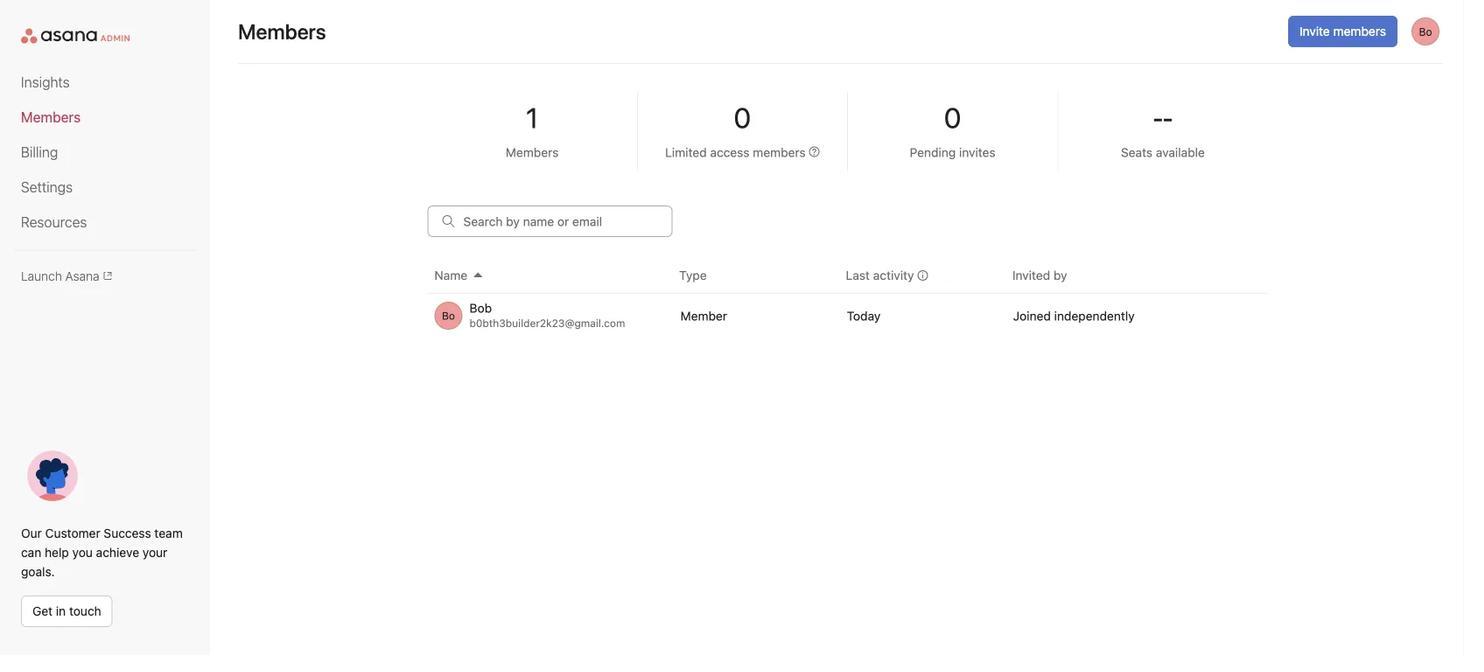 Task type: describe. For each thing, give the bounding box(es) containing it.
1
[[526, 101, 539, 134]]

billing
[[21, 144, 58, 161]]

get in touch
[[32, 604, 101, 619]]

billing link
[[21, 142, 189, 163]]

last activity
[[846, 268, 914, 283]]

launch asana link
[[21, 269, 189, 283]]

your
[[143, 546, 167, 560]]

independently
[[1054, 309, 1135, 323]]

1 vertical spatial members
[[21, 109, 81, 126]]

seats
[[1121, 145, 1153, 160]]

joined
[[1013, 309, 1051, 323]]

0 vertical spatial members
[[238, 19, 326, 44]]

launch
[[21, 269, 62, 283]]

pending invites
[[910, 145, 996, 160]]

2 horizontal spatial members
[[506, 145, 559, 160]]

goals.
[[21, 565, 55, 579]]

resources
[[21, 214, 87, 231]]

today
[[847, 309, 881, 323]]

1 horizontal spatial bo
[[1419, 25, 1432, 38]]

joined independently
[[1013, 309, 1135, 323]]

resources link
[[21, 212, 189, 233]]

activity
[[873, 268, 914, 283]]

0 for invites
[[944, 101, 961, 134]]

seats available
[[1121, 145, 1205, 160]]

insights
[[21, 74, 70, 91]]

settings
[[21, 179, 73, 196]]

type
[[679, 268, 707, 283]]

limited
[[665, 145, 707, 160]]

by
[[1054, 268, 1067, 283]]

get in touch button
[[21, 596, 113, 627]]

last
[[846, 268, 870, 283]]

customer
[[45, 526, 100, 541]]

members link
[[21, 107, 189, 128]]

achieve
[[96, 546, 139, 560]]

our customer success team can help you achieve your goals.
[[21, 526, 183, 579]]

limited access members
[[665, 145, 806, 160]]

insights link
[[21, 72, 189, 93]]

╌
[[1155, 101, 1171, 134]]

members inside 'button'
[[1333, 24, 1386, 39]]

success
[[104, 526, 151, 541]]

invited by
[[1012, 268, 1067, 283]]

invite
[[1300, 24, 1330, 39]]



Task type: vqa. For each thing, say whether or not it's contained in the screenshot.
By
yes



Task type: locate. For each thing, give the bounding box(es) containing it.
get
[[32, 604, 53, 619]]

0 horizontal spatial members
[[753, 145, 806, 160]]

b0bth3builder2k23@gmail.com
[[470, 317, 625, 329]]

1 0 from the left
[[734, 101, 751, 134]]

available
[[1156, 145, 1205, 160]]

our
[[21, 526, 42, 541]]

invites
[[959, 145, 996, 160]]

0 horizontal spatial members
[[21, 109, 81, 126]]

1 horizontal spatial members
[[238, 19, 326, 44]]

1 horizontal spatial members
[[1333, 24, 1386, 39]]

Search by name or email text field
[[428, 206, 673, 237]]

members right access
[[753, 145, 806, 160]]

in
[[56, 604, 66, 619]]

touch
[[69, 604, 101, 619]]

2 vertical spatial members
[[506, 145, 559, 160]]

0 horizontal spatial bo
[[442, 310, 455, 322]]

0 up pending invites
[[944, 101, 961, 134]]

invite members button
[[1288, 16, 1398, 47]]

you
[[72, 546, 93, 560]]

members
[[1333, 24, 1386, 39], [753, 145, 806, 160]]

0 for access
[[734, 101, 751, 134]]

member
[[681, 309, 727, 323]]

bo right invite members 'button'
[[1419, 25, 1432, 38]]

launch asana
[[21, 269, 99, 283]]

asana
[[65, 269, 99, 283]]

invited
[[1012, 268, 1050, 283]]

settings link
[[21, 177, 189, 198]]

1 horizontal spatial 0
[[944, 101, 961, 134]]

pending
[[910, 145, 956, 160]]

1 vertical spatial members
[[753, 145, 806, 160]]

bob b0bth3builder2k23@gmail.com
[[470, 301, 625, 329]]

bo left bob
[[442, 310, 455, 322]]

can
[[21, 546, 41, 560]]

0 up "limited access members"
[[734, 101, 751, 134]]

name
[[435, 268, 467, 283]]

name button
[[435, 266, 679, 285]]

members
[[238, 19, 326, 44], [21, 109, 81, 126], [506, 145, 559, 160]]

bob
[[470, 301, 492, 315]]

access
[[710, 145, 750, 160]]

0 vertical spatial members
[[1333, 24, 1386, 39]]

2 0 from the left
[[944, 101, 961, 134]]

help
[[45, 546, 69, 560]]

0 horizontal spatial 0
[[734, 101, 751, 134]]

invite members
[[1300, 24, 1386, 39]]

0
[[734, 101, 751, 134], [944, 101, 961, 134]]

1 vertical spatial bo
[[442, 310, 455, 322]]

bo
[[1419, 25, 1432, 38], [442, 310, 455, 322]]

team
[[154, 526, 183, 541]]

last activity button
[[846, 266, 1009, 285]]

members right 'invite'
[[1333, 24, 1386, 39]]

0 vertical spatial bo
[[1419, 25, 1432, 38]]



